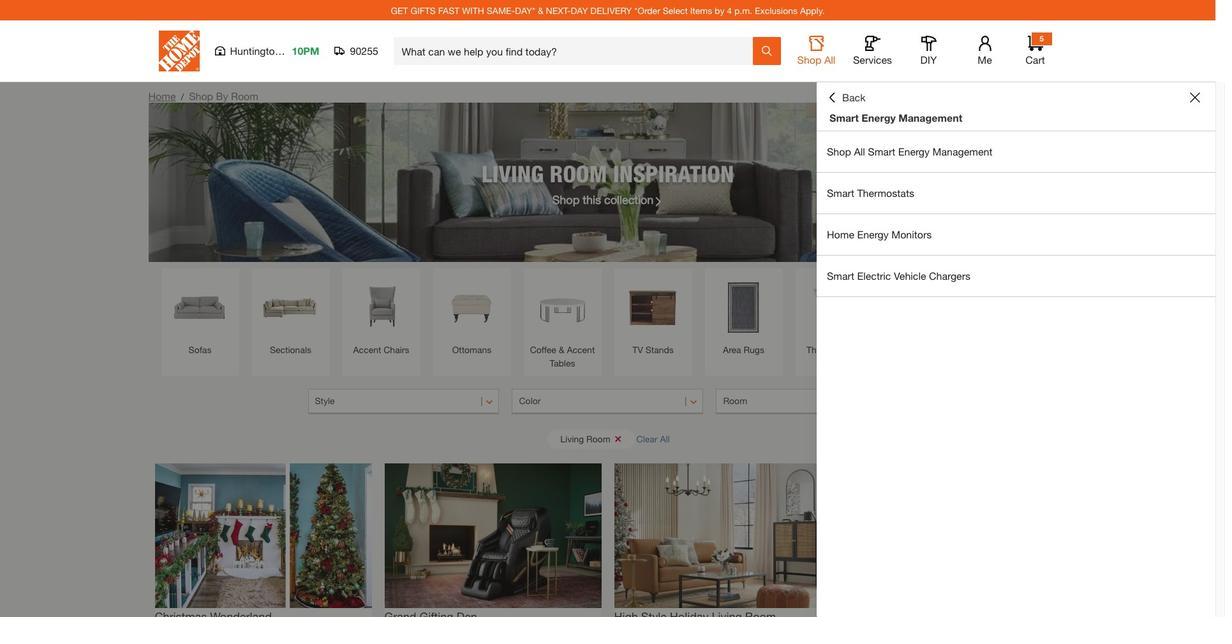 Task type: locate. For each thing, give the bounding box(es) containing it.
accent
[[353, 345, 381, 356], [567, 345, 595, 356]]

2 stretchy image image from the left
[[385, 464, 602, 609]]

diy button
[[909, 36, 949, 66]]

exclusions
[[755, 5, 798, 16]]

2 vertical spatial all
[[660, 434, 670, 445]]

smart down back button
[[830, 112, 859, 124]]

1 vertical spatial &
[[559, 345, 565, 356]]

drawer close image
[[1190, 93, 1201, 103]]

all inside menu
[[854, 146, 865, 158]]

1 vertical spatial home
[[827, 229, 855, 241]]

0 horizontal spatial accent
[[353, 345, 381, 356]]

area
[[723, 345, 741, 356]]

0 horizontal spatial home
[[148, 90, 176, 102]]

get gifts fast with same-day* & next-day delivery *order select items by 4 p.m. exclusions apply.
[[391, 5, 825, 16]]

chairs
[[384, 345, 409, 356]]

room down area at right
[[723, 396, 747, 407]]

0 horizontal spatial stretchy image image
[[155, 464, 372, 609]]

energy inside home energy monitors link
[[857, 229, 889, 241]]

home down smart thermostats
[[827, 229, 855, 241]]

same-
[[487, 5, 515, 16]]

accent chairs link
[[349, 275, 414, 357]]

energy down smart energy management
[[899, 146, 930, 158]]

smart energy management
[[830, 112, 963, 124]]

back
[[843, 91, 866, 103]]

stands
[[646, 345, 674, 356]]

smart left thermostats
[[827, 187, 855, 199]]

2 accent from the left
[[567, 345, 595, 356]]

gifts
[[411, 5, 436, 16]]

home
[[148, 90, 176, 102], [827, 229, 855, 241]]

smart
[[830, 112, 859, 124], [868, 146, 896, 158], [827, 187, 855, 199], [827, 270, 855, 282]]

all up back button
[[825, 54, 836, 66]]

smart left electric
[[827, 270, 855, 282]]

back button
[[827, 91, 866, 104]]

1 vertical spatial all
[[854, 146, 865, 158]]

shop all
[[798, 54, 836, 66]]

fast
[[438, 5, 460, 16]]

living room
[[561, 434, 611, 445]]

energy down back
[[862, 112, 896, 124]]

What can we help you find today? search field
[[402, 38, 752, 64]]

coffee
[[530, 345, 557, 356]]

me
[[978, 54, 992, 66]]

coffee & accent tables image
[[530, 275, 595, 340]]

sofas image
[[168, 275, 233, 340]]

accent chairs image
[[349, 275, 414, 340]]

collection
[[604, 192, 654, 206]]

all up smart thermostats
[[854, 146, 865, 158]]

room
[[231, 90, 258, 102], [550, 160, 607, 187], [723, 396, 747, 407], [587, 434, 611, 445]]

tv
[[633, 345, 643, 356]]

2 horizontal spatial all
[[854, 146, 865, 158]]

shop for shop all
[[798, 54, 822, 66]]

0 vertical spatial living
[[482, 160, 544, 187]]

1 accent from the left
[[353, 345, 381, 356]]

coffee & accent tables link
[[530, 275, 595, 370]]

smart electric vehicle chargers
[[827, 270, 971, 282]]

home / shop by room
[[148, 90, 258, 102]]

smart inside "link"
[[827, 187, 855, 199]]

by
[[715, 5, 725, 16]]

1 vertical spatial energy
[[899, 146, 930, 158]]

0 vertical spatial all
[[825, 54, 836, 66]]

accent up tables
[[567, 345, 595, 356]]

management
[[899, 112, 963, 124], [933, 146, 993, 158]]

all
[[825, 54, 836, 66], [854, 146, 865, 158], [660, 434, 670, 445]]

shop up smart thermostats
[[827, 146, 851, 158]]

&
[[538, 5, 544, 16], [559, 345, 565, 356]]

throw pillows
[[807, 345, 862, 356]]

area rugs link
[[711, 275, 776, 357]]

1 horizontal spatial stretchy image image
[[385, 464, 602, 609]]

chargers
[[929, 270, 971, 282]]

huntington
[[230, 45, 281, 57]]

& up tables
[[559, 345, 565, 356]]

home left /
[[148, 90, 176, 102]]

0 vertical spatial home
[[148, 90, 176, 102]]

smart thermostats
[[827, 187, 915, 199]]

1 horizontal spatial &
[[559, 345, 565, 356]]

10pm
[[292, 45, 319, 57]]

services button
[[852, 36, 893, 66]]

tv stands image
[[621, 275, 686, 340]]

shop down apply.
[[798, 54, 822, 66]]

0 horizontal spatial &
[[538, 5, 544, 16]]

monitors
[[892, 229, 932, 241]]

rugs
[[744, 345, 765, 356]]

shop inside button
[[798, 54, 822, 66]]

2 vertical spatial energy
[[857, 229, 889, 241]]

shop inside menu
[[827, 146, 851, 158]]

room down color button
[[587, 434, 611, 445]]

3 stretchy image image from the left
[[614, 464, 831, 609]]

all right clear
[[660, 434, 670, 445]]

accent left chairs on the bottom left
[[353, 345, 381, 356]]

1 vertical spatial management
[[933, 146, 993, 158]]

shop
[[798, 54, 822, 66], [189, 90, 213, 102], [827, 146, 851, 158], [553, 192, 580, 206]]

by
[[216, 90, 228, 102]]

stretchy image image
[[155, 464, 372, 609], [385, 464, 602, 609], [614, 464, 831, 609]]

0 vertical spatial energy
[[862, 112, 896, 124]]

1 horizontal spatial living
[[561, 434, 584, 445]]

menu
[[817, 131, 1216, 297]]

color
[[519, 396, 541, 407]]

pillows
[[834, 345, 862, 356]]

electric
[[857, 270, 891, 282]]

smart for energy
[[830, 112, 859, 124]]

all inside button
[[825, 54, 836, 66]]

energy left monitors
[[857, 229, 889, 241]]

p.m.
[[735, 5, 753, 16]]

sectionals image
[[258, 275, 323, 340]]

ottomans image
[[439, 275, 505, 340]]

cart
[[1026, 54, 1045, 66]]

curtains & drapes image
[[983, 275, 1048, 340]]

day
[[571, 5, 588, 16]]

1 horizontal spatial all
[[825, 54, 836, 66]]

shop left this
[[553, 192, 580, 206]]

shop right /
[[189, 90, 213, 102]]

accent inside coffee & accent tables
[[567, 345, 595, 356]]

shop this collection
[[553, 192, 654, 206]]

5
[[1040, 34, 1044, 43]]

2 horizontal spatial stretchy image image
[[614, 464, 831, 609]]

all inside button
[[660, 434, 670, 445]]

clear
[[637, 434, 658, 445]]

energy inside 'shop all smart energy management' link
[[899, 146, 930, 158]]

1 horizontal spatial accent
[[567, 345, 595, 356]]

0 vertical spatial &
[[538, 5, 544, 16]]

management inside 'shop all smart energy management' link
[[933, 146, 993, 158]]

diy
[[921, 54, 937, 66]]

living
[[482, 160, 544, 187], [561, 434, 584, 445]]

this
[[583, 192, 601, 206]]

0 horizontal spatial living
[[482, 160, 544, 187]]

1 vertical spatial living
[[561, 434, 584, 445]]

home link
[[148, 90, 176, 102]]

0 horizontal spatial all
[[660, 434, 670, 445]]

& right day*
[[538, 5, 544, 16]]

1 horizontal spatial home
[[827, 229, 855, 241]]

living inside button
[[561, 434, 584, 445]]



Task type: describe. For each thing, give the bounding box(es) containing it.
home energy monitors link
[[817, 214, 1216, 255]]

all for shop all smart energy management
[[854, 146, 865, 158]]

color button
[[512, 389, 704, 415]]

sofas link
[[168, 275, 233, 357]]

1 stretchy image image from the left
[[155, 464, 372, 609]]

all for shop all
[[825, 54, 836, 66]]

home energy monitors
[[827, 229, 932, 241]]

cart 5
[[1026, 34, 1045, 66]]

room button
[[716, 389, 908, 415]]

feedback link image
[[1208, 216, 1225, 285]]

/
[[181, 91, 184, 102]]

energy for management
[[862, 112, 896, 124]]

energy for monitors
[[857, 229, 889, 241]]

thermostats
[[857, 187, 915, 199]]

park
[[283, 45, 304, 57]]

services
[[853, 54, 892, 66]]

smart down smart energy management
[[868, 146, 896, 158]]

90255 button
[[335, 45, 379, 57]]

next-
[[546, 5, 571, 16]]

home for home energy monitors
[[827, 229, 855, 241]]

room inside living room button
[[587, 434, 611, 445]]

4
[[727, 5, 732, 16]]

items
[[690, 5, 712, 16]]

throw blankets image
[[893, 275, 958, 340]]

throw
[[807, 345, 832, 356]]

sectionals
[[270, 345, 311, 356]]

throw pillows link
[[802, 275, 867, 357]]

clear all
[[637, 434, 670, 445]]

coffee & accent tables
[[530, 345, 595, 369]]

shop all smart energy management
[[827, 146, 993, 158]]

& inside coffee & accent tables
[[559, 345, 565, 356]]

delivery
[[591, 5, 632, 16]]

accent chairs
[[353, 345, 409, 356]]

tv stands link
[[621, 275, 686, 357]]

living for living room
[[561, 434, 584, 445]]

shop all button
[[796, 36, 837, 66]]

vehicle
[[894, 270, 927, 282]]

apply.
[[800, 5, 825, 16]]

huntington park
[[230, 45, 304, 57]]

me button
[[965, 36, 1006, 66]]

tv stands
[[633, 345, 674, 356]]

get
[[391, 5, 408, 16]]

0 vertical spatial management
[[899, 112, 963, 124]]

living room inspiration
[[482, 160, 734, 187]]

style button
[[308, 389, 499, 415]]

day*
[[515, 5, 536, 16]]

the home depot logo image
[[159, 31, 199, 71]]

inspiration
[[613, 160, 734, 187]]

room up this
[[550, 160, 607, 187]]

throw pillows image
[[802, 275, 867, 340]]

ottomans link
[[439, 275, 505, 357]]

area rugs
[[723, 345, 765, 356]]

shop for shop this collection
[[553, 192, 580, 206]]

ottomans
[[452, 345, 492, 356]]

menu containing shop all smart energy management
[[817, 131, 1216, 297]]

room right by
[[231, 90, 258, 102]]

shop for shop all smart energy management
[[827, 146, 851, 158]]

with
[[462, 5, 484, 16]]

smart thermostats link
[[817, 173, 1216, 214]]

clear all button
[[637, 428, 670, 451]]

select
[[663, 5, 688, 16]]

smart electric vehicle chargers link
[[817, 256, 1216, 297]]

shop this collection link
[[553, 191, 663, 208]]

living for living room inspiration
[[482, 160, 544, 187]]

*order
[[635, 5, 660, 16]]

90255
[[350, 45, 378, 57]]

home for home / shop by room
[[148, 90, 176, 102]]

tables
[[550, 358, 575, 369]]

all for clear all
[[660, 434, 670, 445]]

living room button
[[548, 430, 635, 449]]

smart for thermostats
[[827, 187, 855, 199]]

sofas
[[189, 345, 212, 356]]

style
[[315, 396, 335, 407]]

sectionals link
[[258, 275, 323, 357]]

shop all smart energy management link
[[817, 131, 1216, 172]]

room inside room button
[[723, 396, 747, 407]]

smart for electric
[[827, 270, 855, 282]]

area rugs image
[[711, 275, 776, 340]]



Task type: vqa. For each thing, say whether or not it's contained in the screenshot.
Smart corresponding to Thermostats
yes



